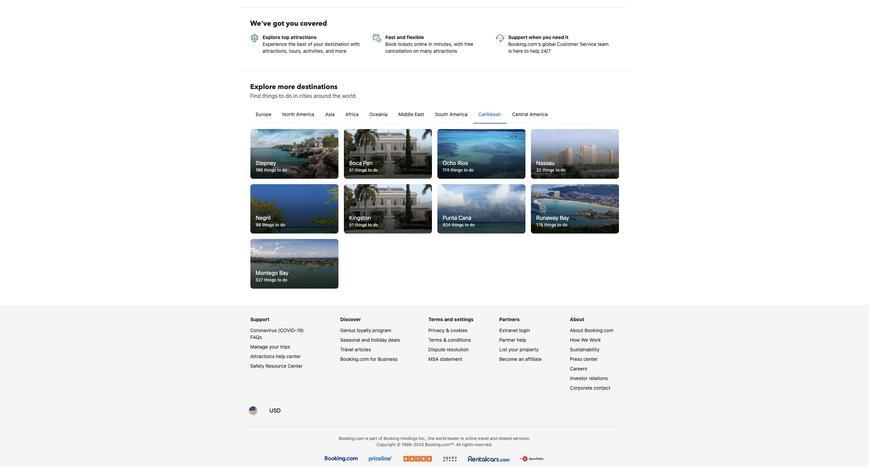Task type: vqa. For each thing, say whether or not it's contained in the screenshot.
DONE
no



Task type: locate. For each thing, give the bounding box(es) containing it.
center
[[287, 354, 301, 360], [584, 357, 598, 362]]

covered
[[300, 19, 327, 28]]

bay right montego
[[280, 270, 289, 276]]

in inside booking.com is part of booking holdings inc., the world leader in online travel and related services. copyright © 1996–2024 booking.com™. all rights reserved.
[[461, 436, 464, 442]]

1 with from the left
[[351, 41, 360, 47]]

booking.com for part
[[339, 436, 364, 442]]

your up attractions help center 'link'
[[269, 344, 279, 350]]

kayak image
[[404, 457, 432, 462], [404, 457, 432, 462]]

of up activities,
[[308, 41, 313, 47]]

nassau image
[[531, 129, 619, 179]]

agoda image
[[443, 457, 457, 462], [443, 457, 457, 462]]

world up africa
[[342, 93, 356, 99]]

things down rios on the top of page
[[451, 168, 463, 173]]

genius loyalty program
[[341, 328, 392, 334]]

to down montego
[[278, 278, 282, 283]]

montego
[[256, 270, 278, 276]]

things down cana
[[452, 223, 464, 228]]

2 america from the left
[[450, 112, 468, 117]]

0 horizontal spatial with
[[351, 41, 360, 47]]

support inside the support when you need it booking.com's global customer service team is here to help 24/7
[[509, 34, 528, 40]]

things down kingston
[[355, 223, 367, 228]]

america
[[296, 112, 315, 117], [450, 112, 468, 117], [530, 112, 548, 117]]

cancellation
[[386, 48, 412, 54]]

explore inside explore more destinations find things to do in cities around the world
[[250, 82, 276, 92]]

your down partner help link
[[509, 347, 519, 353]]

1 america from the left
[[296, 112, 315, 117]]

1 horizontal spatial you
[[543, 34, 552, 40]]

0 vertical spatial bay
[[560, 215, 570, 221]]

your for list your property
[[509, 347, 519, 353]]

more up north on the top left
[[278, 82, 295, 92]]

priceline.com image
[[369, 457, 393, 462], [369, 457, 393, 462]]

1 horizontal spatial online
[[466, 436, 477, 442]]

explore up experience
[[263, 34, 281, 40]]

0 vertical spatial terms
[[429, 317, 443, 323]]

opentable image
[[521, 457, 545, 462], [521, 457, 545, 462]]

terms & conditions link
[[429, 337, 471, 343]]

terms down privacy
[[429, 337, 442, 343]]

1 vertical spatial terms
[[429, 337, 442, 343]]

2 horizontal spatial your
[[509, 347, 519, 353]]

sustainability
[[570, 347, 600, 353]]

0 horizontal spatial is
[[365, 436, 369, 442]]

your up activities,
[[314, 41, 324, 47]]

kingston image
[[344, 184, 432, 234]]

service
[[580, 41, 597, 47]]

0 vertical spatial attractions
[[291, 34, 317, 40]]

1 vertical spatial the
[[333, 93, 341, 99]]

many
[[420, 48, 432, 54]]

faqs
[[250, 335, 262, 340]]

your inside explore top attractions experience the best of your destination with attractions, tours, activities, and more
[[314, 41, 324, 47]]

book
[[386, 41, 397, 47]]

1 51 from the top
[[350, 168, 354, 173]]

the right around
[[333, 93, 341, 99]]

booking.com
[[585, 328, 614, 334], [341, 357, 369, 362], [339, 436, 364, 442]]

in left cities
[[294, 93, 298, 99]]

explore for explore top attractions
[[263, 34, 281, 40]]

things inside punta cana 924 things to do
[[452, 223, 464, 228]]

to down the runaway
[[558, 223, 562, 228]]

runaway bay image
[[531, 184, 619, 234]]

destinations
[[297, 82, 338, 92]]

support when you need it booking.com's global customer service team is here to help 24/7
[[509, 34, 609, 54]]

world
[[342, 93, 356, 99], [436, 436, 447, 442]]

booking.com up work
[[585, 328, 614, 334]]

1 vertical spatial is
[[365, 436, 369, 442]]

booking.com for business link
[[341, 357, 398, 362]]

become an affiliate
[[500, 357, 542, 362]]

and for fast and flexible book tickets online in minutes, with free cancellation on many attractions
[[397, 34, 406, 40]]

things inside "negril 98 things to do"
[[262, 223, 274, 228]]

the up tours,
[[289, 41, 296, 47]]

things down stepney at top
[[264, 168, 276, 173]]

& for terms
[[444, 337, 447, 343]]

fast
[[386, 34, 396, 40]]

and up tickets on the left of page
[[397, 34, 406, 40]]

1 vertical spatial bay
[[280, 270, 289, 276]]

with right 'destination'
[[351, 41, 360, 47]]

0 horizontal spatial support
[[250, 317, 270, 323]]

online up on
[[414, 41, 428, 47]]

careers link
[[570, 366, 588, 372]]

0 horizontal spatial in
[[294, 93, 298, 99]]

kingston
[[350, 215, 371, 221]]

and down the genius loyalty program 'link'
[[362, 337, 370, 343]]

explore
[[263, 34, 281, 40], [250, 82, 276, 92]]

oceania
[[370, 112, 388, 117]]

is left part
[[365, 436, 369, 442]]

0 vertical spatial of
[[308, 41, 313, 47]]

the right inc.,
[[428, 436, 435, 442]]

1 horizontal spatial with
[[454, 41, 464, 47]]

terms for terms & conditions
[[429, 337, 442, 343]]

online up rights at right bottom
[[466, 436, 477, 442]]

1 horizontal spatial in
[[429, 41, 433, 47]]

north
[[283, 112, 295, 117]]

center down the sustainability link
[[584, 357, 598, 362]]

2 51 from the top
[[350, 223, 354, 228]]

0 horizontal spatial online
[[414, 41, 428, 47]]

0 vertical spatial world
[[342, 93, 356, 99]]

things down boca
[[355, 168, 367, 173]]

list your property link
[[500, 347, 539, 353]]

support up coronavirus
[[250, 317, 270, 323]]

to up north on the top left
[[279, 93, 284, 99]]

need
[[553, 34, 565, 40]]

about up how
[[570, 328, 584, 334]]

seasonal and holiday deals
[[341, 337, 400, 343]]

do inside montego bay 527 things to do
[[283, 278, 288, 283]]

oceania button
[[364, 106, 393, 124]]

2 terms from the top
[[429, 337, 442, 343]]

terms up privacy
[[429, 317, 443, 323]]

to down booking.com's on the right top of the page
[[525, 48, 529, 54]]

help up safety resource center link at the bottom left
[[276, 354, 286, 360]]

terms
[[429, 317, 443, 323], [429, 337, 442, 343]]

do inside "negril 98 things to do"
[[281, 223, 286, 228]]

0 vertical spatial help
[[531, 48, 540, 54]]

1 vertical spatial explore
[[250, 82, 276, 92]]

world up booking.com™. on the bottom of the page
[[436, 436, 447, 442]]

booking.com inside booking.com is part of booking holdings inc., the world leader in online travel and related services. copyright © 1996–2024 booking.com™. all rights reserved.
[[339, 436, 364, 442]]

more inside explore more destinations find things to do in cities around the world
[[278, 82, 295, 92]]

booking.com™.
[[425, 443, 455, 448]]

0 horizontal spatial bay
[[280, 270, 289, 276]]

0 vertical spatial in
[[429, 41, 433, 47]]

here
[[514, 48, 524, 54]]

3 america from the left
[[530, 112, 548, 117]]

1 horizontal spatial the
[[333, 93, 341, 99]]

ocho
[[443, 160, 456, 166]]

0 vertical spatial support
[[509, 34, 528, 40]]

do inside explore more destinations find things to do in cities around the world
[[286, 93, 292, 99]]

1 vertical spatial about
[[570, 328, 584, 334]]

world inside booking.com is part of booking holdings inc., the world leader in online travel and related services. copyright © 1996–2024 booking.com™. all rights reserved.
[[436, 436, 447, 442]]

0 vertical spatial about
[[570, 317, 585, 323]]

1 horizontal spatial support
[[509, 34, 528, 40]]

1 horizontal spatial of
[[379, 436, 383, 442]]

more
[[335, 48, 347, 54], [278, 82, 295, 92]]

rentalcars image
[[468, 457, 510, 462], [468, 457, 510, 462]]

manage your trips link
[[250, 344, 290, 350]]

attractions up "best"
[[291, 34, 317, 40]]

we
[[582, 337, 589, 343]]

explore up the find
[[250, 82, 276, 92]]

your for manage your trips
[[269, 344, 279, 350]]

list
[[500, 347, 508, 353]]

in up all
[[461, 436, 464, 442]]

in up many
[[429, 41, 433, 47]]

0 horizontal spatial attractions
[[291, 34, 317, 40]]

1 horizontal spatial center
[[584, 357, 598, 362]]

attractions
[[250, 354, 275, 360]]

you right got
[[286, 19, 299, 28]]

0 vertical spatial booking.com
[[585, 328, 614, 334]]

center up "center"
[[287, 354, 301, 360]]

1 horizontal spatial attractions
[[434, 48, 458, 54]]

things inside runaway bay 176 things to do
[[545, 223, 557, 228]]

51 down boca
[[350, 168, 354, 173]]

part
[[370, 436, 378, 442]]

inc.,
[[419, 436, 427, 442]]

attractions,
[[263, 48, 288, 54]]

to down rios on the top of page
[[464, 168, 468, 173]]

1 vertical spatial world
[[436, 436, 447, 442]]

of inside explore top attractions experience the best of your destination with attractions, tours, activities, and more
[[308, 41, 313, 47]]

more inside explore top attractions experience the best of your destination with attractions, tours, activities, and more
[[335, 48, 347, 54]]

bay for montego bay
[[280, 270, 289, 276]]

1 vertical spatial 51
[[350, 223, 354, 228]]

& down "privacy & cookies"
[[444, 337, 447, 343]]

ocho rios image
[[438, 129, 526, 179]]

to inside ocho rios 174 things to do
[[464, 168, 468, 173]]

is left here
[[509, 48, 512, 54]]

0 vertical spatial explore
[[263, 34, 281, 40]]

to right 186
[[277, 168, 281, 173]]

it
[[566, 34, 569, 40]]

stepney 186 things to do
[[256, 160, 287, 173]]

negril image
[[250, 184, 339, 234]]

msa statement
[[429, 357, 463, 362]]

1 vertical spatial booking.com
[[341, 357, 369, 362]]

and right the travel on the right bottom of the page
[[490, 436, 498, 442]]

2 with from the left
[[454, 41, 464, 47]]

2 horizontal spatial the
[[428, 436, 435, 442]]

2 vertical spatial booking.com
[[339, 436, 364, 442]]

186
[[256, 168, 263, 173]]

bay right the runaway
[[560, 215, 570, 221]]

with inside explore top attractions experience the best of your destination with attractions, tours, activities, and more
[[351, 41, 360, 47]]

booking.com left part
[[339, 436, 364, 442]]

do inside ocho rios 174 things to do
[[469, 168, 474, 173]]

resource
[[266, 363, 287, 369]]

bay inside montego bay 527 things to do
[[280, 270, 289, 276]]

activities,
[[303, 48, 325, 54]]

51 inside boca pen 51 things to do
[[350, 168, 354, 173]]

to right 32 at the top of page
[[556, 168, 560, 173]]

more down 'destination'
[[335, 48, 347, 54]]

terms for terms and settings
[[429, 317, 443, 323]]

partner help link
[[500, 337, 527, 343]]

asia
[[326, 112, 335, 117]]

customer
[[557, 41, 579, 47]]

caribbean button
[[473, 106, 507, 124]]

do inside nassau 32 things to do
[[561, 168, 566, 173]]

1 vertical spatial attractions
[[434, 48, 458, 54]]

travel
[[478, 436, 489, 442]]

1 horizontal spatial world
[[436, 436, 447, 442]]

help for attractions help center
[[276, 354, 286, 360]]

0 vertical spatial online
[[414, 41, 428, 47]]

1 horizontal spatial more
[[335, 48, 347, 54]]

explore inside explore top attractions experience the best of your destination with attractions, tours, activities, and more
[[263, 34, 281, 40]]

of right part
[[379, 436, 383, 442]]

1 about from the top
[[570, 317, 585, 323]]

with left free
[[454, 41, 464, 47]]

1 horizontal spatial is
[[509, 48, 512, 54]]

1 horizontal spatial help
[[517, 337, 527, 343]]

booking
[[384, 436, 400, 442]]

and inside explore top attractions experience the best of your destination with attractions, tours, activities, and more
[[326, 48, 334, 54]]

help left 24/7
[[531, 48, 540, 54]]

things right the find
[[263, 93, 278, 99]]

2 horizontal spatial america
[[530, 112, 548, 117]]

and down 'destination'
[[326, 48, 334, 54]]

explore more destinations find things to do in cities around the world
[[250, 82, 356, 99]]

around
[[314, 93, 331, 99]]

2 horizontal spatial help
[[531, 48, 540, 54]]

the inside explore top attractions experience the best of your destination with attractions, tours, activities, and more
[[289, 41, 296, 47]]

you up 'global'
[[543, 34, 552, 40]]

2 horizontal spatial in
[[461, 436, 464, 442]]

booking.com image
[[325, 457, 358, 462], [325, 457, 358, 462]]

1 vertical spatial you
[[543, 34, 552, 40]]

attractions down minutes,
[[434, 48, 458, 54]]

51 down kingston
[[350, 223, 354, 228]]

genius loyalty program link
[[341, 328, 392, 334]]

to inside punta cana 924 things to do
[[465, 223, 469, 228]]

0 vertical spatial &
[[446, 328, 450, 334]]

you
[[286, 19, 299, 28], [543, 34, 552, 40]]

you inside the support when you need it booking.com's global customer service team is here to help 24/7
[[543, 34, 552, 40]]

0 horizontal spatial america
[[296, 112, 315, 117]]

you for got
[[286, 19, 299, 28]]

1 vertical spatial more
[[278, 82, 295, 92]]

527
[[256, 278, 263, 283]]

1 vertical spatial in
[[294, 93, 298, 99]]

rights
[[462, 443, 474, 448]]

51
[[350, 168, 354, 173], [350, 223, 354, 228]]

support for support when you need it booking.com's global customer service team is here to help 24/7
[[509, 34, 528, 40]]

about up about booking.com link
[[570, 317, 585, 323]]

america right south
[[450, 112, 468, 117]]

176
[[537, 223, 544, 228]]

things down the runaway
[[545, 223, 557, 228]]

2 vertical spatial in
[[461, 436, 464, 442]]

runaway bay 176 things to do
[[537, 215, 570, 228]]

0 horizontal spatial of
[[308, 41, 313, 47]]

1 vertical spatial help
[[517, 337, 527, 343]]

1 horizontal spatial america
[[450, 112, 468, 117]]

and for seasonal and holiday deals
[[362, 337, 370, 343]]

to down cana
[[465, 223, 469, 228]]

press
[[570, 357, 583, 362]]

things
[[263, 93, 278, 99], [264, 168, 276, 173], [355, 168, 367, 173], [451, 168, 463, 173], [543, 168, 555, 173], [262, 223, 274, 228], [355, 223, 367, 228], [452, 223, 464, 228], [545, 223, 557, 228], [264, 278, 276, 283]]

things inside boca pen 51 things to do
[[355, 168, 367, 173]]

in inside 'fast and flexible book tickets online in minutes, with free cancellation on many attractions'
[[429, 41, 433, 47]]

& up "terms & conditions"
[[446, 328, 450, 334]]

you for when
[[543, 34, 552, 40]]

0 horizontal spatial more
[[278, 82, 295, 92]]

0 vertical spatial 51
[[350, 168, 354, 173]]

america right north on the top left
[[296, 112, 315, 117]]

trips
[[280, 344, 290, 350]]

online inside 'fast and flexible book tickets online in minutes, with free cancellation on many attractions'
[[414, 41, 428, 47]]

things inside explore more destinations find things to do in cities around the world
[[263, 93, 278, 99]]

bay
[[560, 215, 570, 221], [280, 270, 289, 276]]

2 vertical spatial help
[[276, 354, 286, 360]]

0 horizontal spatial help
[[276, 354, 286, 360]]

things down negril
[[262, 223, 274, 228]]

leader
[[448, 436, 460, 442]]

2 about from the top
[[570, 328, 584, 334]]

support up booking.com's on the right top of the page
[[509, 34, 528, 40]]

the
[[289, 41, 296, 47], [333, 93, 341, 99], [428, 436, 435, 442]]

0 horizontal spatial your
[[269, 344, 279, 350]]

relations
[[589, 376, 608, 382]]

east
[[415, 112, 425, 117]]

1 horizontal spatial your
[[314, 41, 324, 47]]

america right central
[[530, 112, 548, 117]]

to inside nassau 32 things to do
[[556, 168, 560, 173]]

things inside kingston 51 things to do
[[355, 223, 367, 228]]

booking.com down travel articles 'link'
[[341, 357, 369, 362]]

investor
[[570, 376, 588, 382]]

in
[[429, 41, 433, 47], [294, 93, 298, 99], [461, 436, 464, 442]]

loyalty
[[357, 328, 372, 334]]

america inside button
[[450, 112, 468, 117]]

1 terms from the top
[[429, 317, 443, 323]]

1 horizontal spatial bay
[[560, 215, 570, 221]]

and inside 'fast and flexible book tickets online in minutes, with free cancellation on many attractions'
[[397, 34, 406, 40]]

0 horizontal spatial you
[[286, 19, 299, 28]]

bay inside runaway bay 176 things to do
[[560, 215, 570, 221]]

punta cana image
[[438, 184, 526, 234]]

do
[[286, 93, 292, 99], [282, 168, 287, 173], [373, 168, 378, 173], [469, 168, 474, 173], [561, 168, 566, 173], [281, 223, 286, 228], [373, 223, 378, 228], [470, 223, 475, 228], [563, 223, 568, 228], [283, 278, 288, 283]]

corporate contact link
[[570, 385, 611, 391]]

1 vertical spatial online
[[466, 436, 477, 442]]

and up "privacy & cookies"
[[445, 317, 453, 323]]

0 vertical spatial you
[[286, 19, 299, 28]]

1 vertical spatial &
[[444, 337, 447, 343]]

things down nassau
[[543, 168, 555, 173]]

tab list
[[250, 106, 619, 124]]

to inside the support when you need it booking.com's global customer service team is here to help 24/7
[[525, 48, 529, 54]]

usd
[[270, 408, 281, 414]]

0 vertical spatial the
[[289, 41, 296, 47]]

0 horizontal spatial world
[[342, 93, 356, 99]]

0 vertical spatial more
[[335, 48, 347, 54]]

things down montego
[[264, 278, 276, 283]]

1 vertical spatial support
[[250, 317, 270, 323]]

of inside booking.com is part of booking holdings inc., the world leader in online travel and related services. copyright © 1996–2024 booking.com™. all rights reserved.
[[379, 436, 383, 442]]

0 vertical spatial is
[[509, 48, 512, 54]]

world inside explore more destinations find things to do in cities around the world
[[342, 93, 356, 99]]

to down pen
[[368, 168, 372, 173]]

and for terms and settings
[[445, 317, 453, 323]]

0 horizontal spatial the
[[289, 41, 296, 47]]

2 vertical spatial the
[[428, 436, 435, 442]]

help up list your property 'link'
[[517, 337, 527, 343]]

1 vertical spatial of
[[379, 436, 383, 442]]

about
[[570, 317, 585, 323], [570, 328, 584, 334]]

to down kingston
[[368, 223, 372, 228]]

to right 98
[[275, 223, 279, 228]]



Task type: describe. For each thing, give the bounding box(es) containing it.
terms and settings
[[429, 317, 474, 323]]

reserved.
[[475, 443, 493, 448]]

boca pen image
[[344, 129, 432, 179]]

kingston 51 things to do
[[350, 215, 378, 228]]

center
[[288, 363, 303, 369]]

24/7
[[541, 48, 551, 54]]

usd button
[[266, 403, 285, 419]]

best
[[297, 41, 307, 47]]

is inside booking.com is part of booking holdings inc., the world leader in online travel and related services. copyright © 1996–2024 booking.com™. all rights reserved.
[[365, 436, 369, 442]]

flexible
[[407, 34, 424, 40]]

when
[[529, 34, 542, 40]]

manage
[[250, 344, 268, 350]]

extranet login link
[[500, 328, 530, 334]]

explore for explore more destinations
[[250, 82, 276, 92]]

attractions help center link
[[250, 354, 301, 360]]

cookies
[[451, 328, 468, 334]]

things inside ocho rios 174 things to do
[[451, 168, 463, 173]]

do inside stepney 186 things to do
[[282, 168, 287, 173]]

online inside booking.com is part of booking holdings inc., the world leader in online travel and related services. copyright © 1996–2024 booking.com™. all rights reserved.
[[466, 436, 477, 442]]

to inside "negril 98 things to do"
[[275, 223, 279, 228]]

the inside booking.com is part of booking holdings inc., the world leader in online travel and related services. copyright © 1996–2024 booking.com™. all rights reserved.
[[428, 436, 435, 442]]

boca pen 51 things to do
[[350, 160, 378, 173]]

about for about
[[570, 317, 585, 323]]

america for south america
[[450, 112, 468, 117]]

to inside kingston 51 things to do
[[368, 223, 372, 228]]

0 horizontal spatial center
[[287, 354, 301, 360]]

top
[[282, 34, 290, 40]]

coronavirus (covid-19) faqs
[[250, 328, 304, 340]]

press center link
[[570, 357, 598, 362]]

coronavirus
[[250, 328, 277, 334]]

south
[[436, 112, 449, 117]]

privacy & cookies link
[[429, 328, 468, 334]]

safety
[[250, 363, 265, 369]]

with inside 'fast and flexible book tickets online in minutes, with free cancellation on many attractions'
[[454, 41, 464, 47]]

about booking.com
[[570, 328, 614, 334]]

asia button
[[320, 106, 340, 124]]

how we work link
[[570, 337, 601, 343]]

related
[[499, 436, 512, 442]]

find
[[250, 93, 261, 99]]

do inside kingston 51 things to do
[[373, 223, 378, 228]]

help for partner help
[[517, 337, 527, 343]]

partners
[[500, 317, 520, 323]]

stepney
[[256, 160, 276, 166]]

do inside runaway bay 176 things to do
[[563, 223, 568, 228]]

holiday
[[371, 337, 387, 343]]

statement
[[440, 357, 463, 362]]

experience
[[263, 41, 287, 47]]

dispute
[[429, 347, 446, 353]]

punta cana 924 things to do
[[443, 215, 475, 228]]

sustainability link
[[570, 347, 600, 353]]

booking.com for business
[[341, 357, 369, 362]]

stepney image
[[250, 129, 339, 179]]

press center
[[570, 357, 598, 362]]

south america button
[[430, 106, 473, 124]]

about booking.com link
[[570, 328, 614, 334]]

and inside booking.com is part of booking holdings inc., the world leader in online travel and related services. copyright © 1996–2024 booking.com™. all rights reserved.
[[490, 436, 498, 442]]

booking.com's
[[509, 41, 541, 47]]

explore top attractions experience the best of your destination with attractions, tours, activities, and more
[[263, 34, 360, 54]]

is inside the support when you need it booking.com's global customer service team is here to help 24/7
[[509, 48, 512, 54]]

rios
[[458, 160, 469, 166]]

to inside explore more destinations find things to do in cities around the world
[[279, 93, 284, 99]]

affiliate
[[526, 357, 542, 362]]

booking.com is part of booking holdings inc., the world leader in online travel and related services. copyright © 1996–2024 booking.com™. all rights reserved.
[[339, 436, 531, 448]]

to inside montego bay 527 things to do
[[278, 278, 282, 283]]

dispute resolution
[[429, 347, 469, 353]]

things inside montego bay 527 things to do
[[264, 278, 276, 283]]

attractions inside 'fast and flexible book tickets online in minutes, with free cancellation on many attractions'
[[434, 48, 458, 54]]

do inside boca pen 51 things to do
[[373, 168, 378, 173]]

negril 98 things to do
[[256, 215, 286, 228]]

america for central america
[[530, 112, 548, 117]]

extranet
[[500, 328, 518, 334]]

america for north america
[[296, 112, 315, 117]]

support for support
[[250, 317, 270, 323]]

pen
[[363, 160, 373, 166]]

montego bay image
[[250, 239, 339, 289]]

free
[[465, 41, 474, 47]]

to inside boca pen 51 things to do
[[368, 168, 372, 173]]

corporate contact
[[570, 385, 611, 391]]

things inside stepney 186 things to do
[[264, 168, 276, 173]]

tours,
[[289, 48, 302, 54]]

team
[[598, 41, 609, 47]]

the inside explore more destinations find things to do in cities around the world
[[333, 93, 341, 99]]

help inside the support when you need it booking.com's global customer service team is here to help 24/7
[[531, 48, 540, 54]]

attractions inside explore top attractions experience the best of your destination with attractions, tours, activities, and more
[[291, 34, 317, 40]]

negril
[[256, 215, 271, 221]]

& for privacy
[[446, 328, 450, 334]]

minutes,
[[434, 41, 453, 47]]

do inside punta cana 924 things to do
[[470, 223, 475, 228]]

central
[[513, 112, 529, 117]]

174
[[443, 168, 450, 173]]

africa
[[346, 112, 359, 117]]

1996–2024
[[402, 443, 424, 448]]

north america
[[283, 112, 315, 117]]

manage your trips
[[250, 344, 290, 350]]

in inside explore more destinations find things to do in cities around the world
[[294, 93, 298, 99]]

south america
[[436, 112, 468, 117]]

destination
[[325, 41, 349, 47]]

property
[[520, 347, 539, 353]]

business
[[378, 357, 398, 362]]

how we work
[[570, 337, 601, 343]]

bay for runaway bay
[[560, 215, 570, 221]]

europe button
[[250, 106, 277, 124]]

we've got you covered
[[250, 19, 327, 28]]

about for about booking.com
[[570, 328, 584, 334]]

tab list containing europe
[[250, 106, 619, 124]]

to inside stepney 186 things to do
[[277, 168, 281, 173]]

terms & conditions
[[429, 337, 471, 343]]

nassau 32 things to do
[[537, 160, 566, 173]]

19)
[[297, 328, 304, 334]]

attractions help center
[[250, 354, 301, 360]]

924
[[443, 223, 451, 228]]

resolution
[[447, 347, 469, 353]]

fast and flexible book tickets online in minutes, with free cancellation on many attractions
[[386, 34, 474, 54]]

discover
[[341, 317, 361, 323]]

to inside runaway bay 176 things to do
[[558, 223, 562, 228]]

things inside nassau 32 things to do
[[543, 168, 555, 173]]

98
[[256, 223, 261, 228]]

51 inside kingston 51 things to do
[[350, 223, 354, 228]]

coronavirus (covid-19) faqs link
[[250, 328, 304, 340]]

corporate
[[570, 385, 593, 391]]

investor relations link
[[570, 376, 608, 382]]

cities
[[299, 93, 312, 99]]

conditions
[[448, 337, 471, 343]]

got
[[273, 19, 284, 28]]

central america
[[513, 112, 548, 117]]



